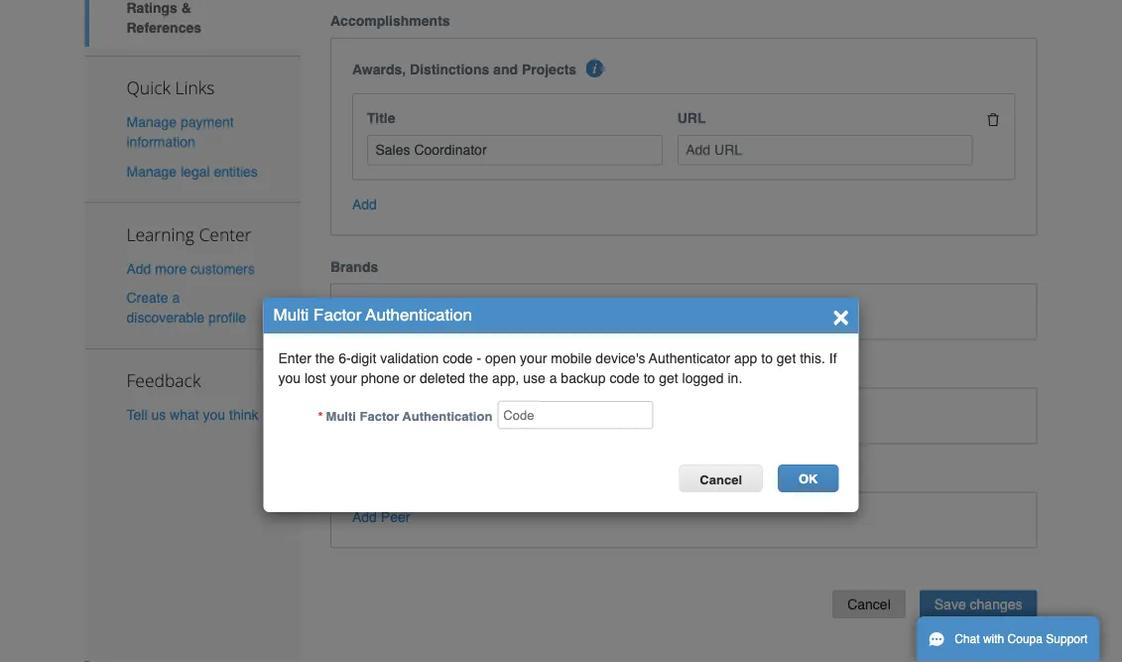 Task type: describe. For each thing, give the bounding box(es) containing it.
information
[[127, 134, 195, 150]]

feedback
[[127, 369, 201, 392]]

support
[[1047, 632, 1088, 646]]

in.
[[728, 370, 743, 386]]

add competitor
[[352, 404, 449, 420]]

title
[[367, 110, 396, 126]]

Code text field
[[498, 401, 654, 429]]

0 vertical spatial multi
[[273, 305, 309, 324]]

backup
[[561, 370, 606, 386]]

authenticator
[[649, 350, 731, 366]]

ratings & references link
[[85, 0, 301, 46]]

add more customers link
[[127, 261, 255, 276]]

device's
[[596, 350, 646, 366]]

lost
[[305, 370, 326, 386]]

create
[[127, 290, 168, 305]]

6-
[[339, 350, 351, 366]]

0 horizontal spatial code
[[443, 350, 473, 366]]

manage legal entities
[[127, 163, 258, 179]]

discoverable
[[127, 309, 205, 325]]

add button
[[352, 194, 377, 214]]

1 vertical spatial the
[[469, 370, 489, 386]]

1 horizontal spatial multi
[[326, 408, 356, 423]]

1 horizontal spatial to
[[762, 350, 773, 366]]

0 horizontal spatial the
[[316, 350, 335, 366]]

1 horizontal spatial code
[[610, 370, 640, 386]]

url
[[678, 110, 706, 126]]

add for add brand
[[352, 300, 377, 316]]

chat with coupa support
[[955, 632, 1088, 646]]

0 vertical spatial your
[[520, 350, 547, 366]]

manage legal entities link
[[127, 163, 258, 179]]

awards, distinctions and projects
[[352, 62, 577, 77]]

add for add more customers
[[127, 261, 151, 276]]

changes
[[970, 596, 1023, 612]]

× button
[[833, 299, 849, 331]]

open
[[485, 350, 516, 366]]

add peer button
[[352, 507, 410, 527]]

* multi factor authentication
[[318, 408, 493, 423]]

add for add competitor
[[352, 404, 377, 420]]

you inside enter the 6-digit validation code - open your mobile device's authenticator app to get this. if you lost your phone or deleted the app, use a backup code to get logged in.
[[278, 370, 301, 386]]

add brand button
[[352, 298, 418, 318]]

tell us what you think
[[127, 407, 259, 423]]

coupa
[[1008, 632, 1043, 646]]

tell us what you think button
[[127, 405, 259, 425]]

ratings
[[127, 0, 178, 15]]

validation
[[380, 350, 439, 366]]

quick
[[127, 76, 171, 99]]

brand
[[381, 300, 418, 316]]

peer
[[381, 509, 410, 525]]

more
[[155, 261, 187, 276]]

quick links
[[127, 76, 215, 99]]

this.
[[800, 350, 826, 366]]

enter
[[278, 350, 312, 366]]

manage for manage payment information
[[127, 114, 177, 130]]

app
[[735, 350, 758, 366]]

add competitor button
[[352, 402, 449, 422]]

tell
[[127, 407, 147, 423]]

mobile
[[551, 350, 592, 366]]

deleted
[[420, 370, 465, 386]]

learning
[[127, 222, 194, 246]]

links
[[175, 76, 215, 99]]

think
[[229, 407, 259, 423]]

learning center
[[127, 222, 252, 246]]

multi factor authentication
[[273, 305, 472, 324]]

awards,
[[352, 62, 406, 77]]

if
[[830, 350, 837, 366]]

ratings & references
[[127, 0, 201, 35]]

save
[[935, 596, 966, 612]]

entities
[[214, 163, 258, 179]]

chat
[[955, 632, 980, 646]]

×
[[833, 299, 849, 331]]

create a discoverable profile
[[127, 290, 246, 325]]



Task type: locate. For each thing, give the bounding box(es) containing it.
&
[[181, 0, 191, 15]]

use
[[523, 370, 546, 386]]

0 horizontal spatial your
[[330, 370, 357, 386]]

manage
[[127, 114, 177, 130], [127, 163, 177, 179]]

1 vertical spatial to
[[644, 370, 655, 386]]

0 horizontal spatial multi
[[273, 305, 309, 324]]

digit
[[351, 350, 377, 366]]

2 manage from the top
[[127, 163, 177, 179]]

0 vertical spatial a
[[172, 290, 180, 305]]

factor
[[314, 305, 362, 324], [360, 408, 399, 423]]

multi
[[273, 305, 309, 324], [326, 408, 356, 423]]

-
[[477, 350, 482, 366]]

enter the 6-digit validation code - open your mobile device's authenticator app to get this. if you lost your phone or deleted the app, use a backup code to get logged in.
[[278, 350, 837, 386]]

0 vertical spatial the
[[316, 350, 335, 366]]

manage for manage legal entities
[[127, 163, 177, 179]]

logged
[[682, 370, 724, 386]]

1 horizontal spatial cancel link
[[833, 590, 906, 618]]

authentication up validation
[[366, 305, 472, 324]]

a right use
[[550, 370, 557, 386]]

center
[[199, 222, 252, 246]]

cancel left save
[[848, 596, 891, 612]]

cancel
[[700, 472, 742, 487], [848, 596, 891, 612]]

1 horizontal spatial a
[[550, 370, 557, 386]]

competitor
[[381, 404, 449, 420]]

1 vertical spatial cancel
[[848, 596, 891, 612]]

*
[[318, 408, 323, 423]]

manage up information
[[127, 114, 177, 130]]

what
[[170, 407, 199, 423]]

Title text field
[[367, 135, 663, 165]]

to right app
[[762, 350, 773, 366]]

get left this. at the bottom of the page
[[777, 350, 796, 366]]

add up create
[[127, 261, 151, 276]]

the left 6-
[[316, 350, 335, 366]]

0 vertical spatial authentication
[[366, 305, 472, 324]]

1 horizontal spatial your
[[520, 350, 547, 366]]

0 horizontal spatial cancel
[[700, 472, 742, 487]]

1 horizontal spatial the
[[469, 370, 489, 386]]

1 vertical spatial factor
[[360, 408, 399, 423]]

save changes
[[935, 596, 1023, 612]]

the
[[316, 350, 335, 366], [469, 370, 489, 386]]

to down "device's"
[[644, 370, 655, 386]]

manage inside manage payment information
[[127, 114, 177, 130]]

factor down 'phone'
[[360, 408, 399, 423]]

1 horizontal spatial get
[[777, 350, 796, 366]]

get
[[777, 350, 796, 366], [659, 370, 679, 386]]

0 vertical spatial cancel
[[700, 472, 742, 487]]

competitors
[[331, 363, 412, 379]]

with
[[984, 632, 1005, 646]]

us
[[151, 407, 166, 423]]

chat with coupa support button
[[917, 616, 1100, 662]]

you right what
[[203, 407, 225, 423]]

code left -
[[443, 350, 473, 366]]

0 vertical spatial code
[[443, 350, 473, 366]]

1 vertical spatial you
[[203, 407, 225, 423]]

0 vertical spatial manage
[[127, 114, 177, 130]]

get down authenticator
[[659, 370, 679, 386]]

cancel link left ok button
[[679, 465, 763, 492]]

0 vertical spatial cancel link
[[679, 465, 763, 492]]

you inside button
[[203, 407, 225, 423]]

projects
[[522, 62, 577, 77]]

app,
[[492, 370, 519, 386]]

1 vertical spatial manage
[[127, 163, 177, 179]]

add peer
[[352, 509, 410, 525]]

cancel link
[[679, 465, 763, 492], [833, 590, 906, 618]]

authentication down deleted
[[403, 408, 493, 423]]

1 horizontal spatial you
[[278, 370, 301, 386]]

cancel left the ok
[[700, 472, 742, 487]]

accomplishments
[[331, 13, 450, 29]]

multi right *
[[326, 408, 356, 423]]

to
[[762, 350, 773, 366], [644, 370, 655, 386]]

and
[[493, 62, 518, 77]]

you
[[278, 370, 301, 386], [203, 407, 225, 423]]

add for add
[[352, 196, 377, 212]]

add down 'phone'
[[352, 404, 377, 420]]

URL text field
[[678, 135, 973, 165]]

code
[[443, 350, 473, 366], [610, 370, 640, 386]]

code down "device's"
[[610, 370, 640, 386]]

a inside enter the 6-digit validation code - open your mobile device's authenticator app to get this. if you lost your phone or deleted the app, use a backup code to get logged in.
[[550, 370, 557, 386]]

0 horizontal spatial get
[[659, 370, 679, 386]]

0 vertical spatial factor
[[314, 305, 362, 324]]

add
[[352, 196, 377, 212], [127, 261, 151, 276], [352, 300, 377, 316], [352, 404, 377, 420], [352, 509, 377, 525]]

your up use
[[520, 350, 547, 366]]

add left brand
[[352, 300, 377, 316]]

add left peer
[[352, 509, 377, 525]]

save changes button
[[920, 590, 1038, 618]]

multi up enter
[[273, 305, 309, 324]]

legal
[[181, 163, 210, 179]]

1 horizontal spatial cancel
[[848, 596, 891, 612]]

1 vertical spatial cancel link
[[833, 590, 906, 618]]

1 vertical spatial multi
[[326, 408, 356, 423]]

cancel link left save
[[833, 590, 906, 618]]

or
[[404, 370, 416, 386]]

references
[[127, 19, 201, 35]]

your down 6-
[[330, 370, 357, 386]]

1 vertical spatial your
[[330, 370, 357, 386]]

manage down information
[[127, 163, 177, 179]]

1 manage from the top
[[127, 114, 177, 130]]

ok
[[799, 471, 818, 486]]

create a discoverable profile link
[[127, 290, 246, 325]]

you down enter
[[278, 370, 301, 386]]

your
[[520, 350, 547, 366], [330, 370, 357, 386]]

add brand
[[352, 300, 418, 316]]

brands
[[331, 259, 378, 274]]

0 horizontal spatial you
[[203, 407, 225, 423]]

add up brands
[[352, 196, 377, 212]]

the down -
[[469, 370, 489, 386]]

0 vertical spatial get
[[777, 350, 796, 366]]

1 vertical spatial code
[[610, 370, 640, 386]]

a inside create a discoverable profile
[[172, 290, 180, 305]]

1 vertical spatial get
[[659, 370, 679, 386]]

a up discoverable
[[172, 290, 180, 305]]

0 vertical spatial you
[[278, 370, 301, 386]]

payment
[[181, 114, 234, 130]]

1 vertical spatial a
[[550, 370, 557, 386]]

0 horizontal spatial a
[[172, 290, 180, 305]]

1 vertical spatial authentication
[[403, 408, 493, 423]]

0 horizontal spatial to
[[644, 370, 655, 386]]

0 horizontal spatial cancel link
[[679, 465, 763, 492]]

add for add peer
[[352, 509, 377, 525]]

customers
[[191, 261, 255, 276]]

profile
[[208, 309, 246, 325]]

additional information image
[[586, 60, 604, 77]]

add more customers
[[127, 261, 255, 276]]

manage payment information link
[[127, 114, 234, 150]]

factor up 6-
[[314, 305, 362, 324]]

distinctions
[[410, 62, 490, 77]]

ok button
[[778, 465, 839, 492]]

manage payment information
[[127, 114, 234, 150]]

phone
[[361, 370, 400, 386]]

a
[[172, 290, 180, 305], [550, 370, 557, 386]]

0 vertical spatial to
[[762, 350, 773, 366]]



Task type: vqa. For each thing, say whether or not it's contained in the screenshot.
Save
yes



